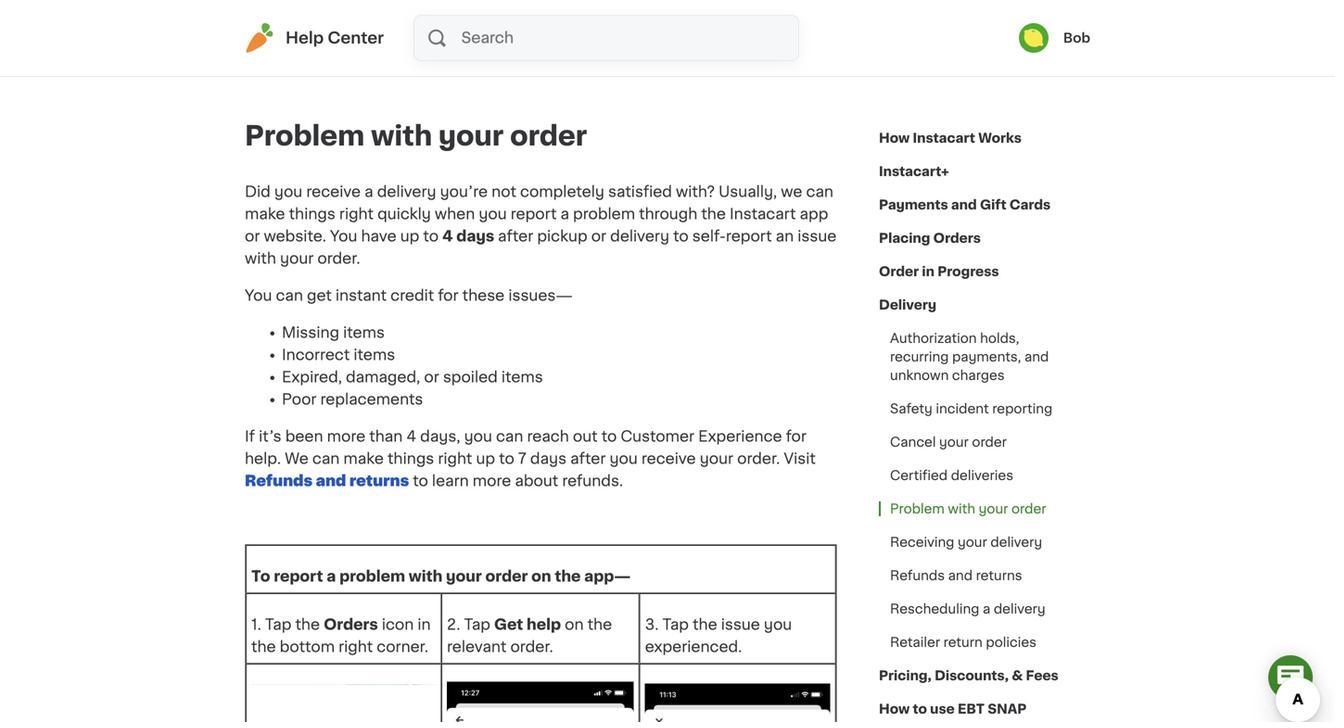 Task type: vqa. For each thing, say whether or not it's contained in the screenshot.
Instacart
yes



Task type: describe. For each thing, give the bounding box(es) containing it.
snap
[[988, 703, 1027, 716]]

in for order
[[922, 265, 935, 278]]

tap for 3.
[[663, 618, 689, 633]]

on inside on the relevant order.
[[565, 618, 584, 633]]

user avatar image
[[1019, 23, 1049, 53]]

order up completely
[[510, 123, 587, 149]]

help
[[286, 30, 324, 46]]

delivery
[[879, 299, 937, 312]]

missing items incorrect items expired, damaged, or spoiled items poor replacements
[[282, 326, 543, 407]]

a up 1. tap the orders
[[327, 570, 336, 584]]

order up get
[[486, 570, 528, 584]]

fees
[[1026, 670, 1059, 683]]

1 horizontal spatial problem
[[890, 503, 945, 516]]

bob
[[1064, 32, 1091, 45]]

3.
[[645, 618, 659, 633]]

certified deliveries
[[890, 469, 1014, 482]]

0 horizontal spatial you
[[245, 288, 272, 303]]

issue inside 3. tap the issue you experienced.
[[721, 618, 760, 633]]

payments and gift cards
[[879, 198, 1051, 211]]

experienced.
[[645, 640, 742, 655]]

Search search field
[[460, 16, 799, 60]]

holds,
[[981, 332, 1020, 345]]

and left gift
[[952, 198, 977, 211]]

receiving your delivery
[[890, 536, 1043, 549]]

with up receiving your delivery link
[[948, 503, 976, 516]]

can left get
[[276, 288, 303, 303]]

0 vertical spatial orders
[[934, 232, 981, 245]]

replacements
[[320, 392, 423, 407]]

usually,
[[719, 185, 777, 199]]

with up icon
[[409, 570, 443, 584]]

0 vertical spatial items
[[343, 326, 385, 340]]

center
[[328, 30, 384, 46]]

issue inside the after pickup or delivery to self-report an issue with your order.
[[798, 229, 837, 244]]

for inside if it's been more than 4 days, you can reach out to customer experience for help. we can make things right up to 7 days after you receive your order.
[[786, 429, 807, 444]]

1 horizontal spatial problem with your order
[[890, 503, 1047, 516]]

receive inside if it's been more than 4 days, you can reach out to customer experience for help. we can make things right up to 7 days after you receive your order.
[[642, 452, 696, 467]]

can up 7
[[496, 429, 524, 444]]

1 vertical spatial orders
[[324, 618, 378, 633]]

0 horizontal spatial problem
[[340, 570, 405, 584]]

delivery inside the after pickup or delivery to self-report an issue with your order.
[[610, 229, 670, 244]]

0 horizontal spatial days
[[457, 229, 495, 244]]

your down problem with your order link
[[958, 536, 988, 549]]

help center
[[286, 30, 384, 46]]

or inside did you receive a delivery you're not completely satisfied with? usually, we can make things right quickly when you report a problem through the instacart app or website. you have up to
[[245, 229, 260, 244]]

issues—
[[509, 288, 573, 303]]

receiving
[[890, 536, 955, 549]]

app
[[800, 207, 829, 222]]

and inside visit refunds and returns to learn more about refunds.
[[316, 474, 346, 489]]

0 horizontal spatial report
[[274, 570, 323, 584]]

experience
[[699, 429, 782, 444]]

when
[[435, 207, 475, 222]]

return
[[944, 636, 983, 649]]

retailer
[[890, 636, 941, 649]]

1 horizontal spatial returns
[[976, 570, 1023, 583]]

learn
[[432, 474, 469, 489]]

to left 7
[[499, 452, 515, 467]]

icon in the bottom right corner.
[[251, 618, 432, 655]]

order in progress
[[879, 265, 1000, 278]]

how instacart works link
[[879, 122, 1022, 155]]

visit
[[784, 452, 816, 467]]

refunds inside visit refunds and returns to learn more about refunds.
[[245, 474, 313, 489]]

instacart+ link
[[879, 155, 950, 188]]

your inside the after pickup or delivery to self-report an issue with your order.
[[280, 251, 314, 266]]

4 days
[[443, 229, 498, 244]]

how to use ebt snap link
[[879, 693, 1027, 723]]

things inside if it's been more than 4 days, you can reach out to customer experience for help. we can make things right up to 7 days after you receive your order.
[[388, 452, 434, 467]]

order up the deliveries
[[972, 436, 1007, 449]]

we
[[781, 185, 803, 199]]

how instacart works
[[879, 132, 1022, 145]]

your down the deliveries
[[979, 503, 1009, 516]]

certified
[[890, 469, 948, 482]]

tap for 1.
[[265, 618, 292, 633]]

get
[[494, 618, 523, 633]]

safety incident reporting link
[[879, 392, 1064, 426]]

0 vertical spatial 4
[[443, 229, 453, 244]]

days inside if it's been more than 4 days, you can reach out to customer experience for help. we can make things right up to 7 days after you receive your order.
[[530, 452, 567, 467]]

make inside if it's been more than 4 days, you can reach out to customer experience for help. we can make things right up to 7 days after you receive your order.
[[344, 452, 384, 467]]

self-
[[693, 229, 726, 244]]

icon
[[382, 618, 414, 633]]

to inside visit refunds and returns to learn more about refunds.
[[413, 474, 428, 489]]

order
[[879, 265, 919, 278]]

recurring
[[890, 351, 949, 364]]

problem with your order link
[[879, 493, 1058, 526]]

after inside if it's been more than 4 days, you can reach out to customer experience for help. we can make things right up to 7 days after you receive your order.
[[571, 452, 606, 467]]

you right days,
[[464, 429, 492, 444]]

instacart+
[[879, 165, 950, 178]]

instacart image
[[245, 23, 275, 53]]

we
[[285, 452, 309, 467]]

right inside did you receive a delivery you're not completely satisfied with? usually, we can make things right quickly when you report a problem through the instacart app or website. you have up to
[[339, 207, 374, 222]]

cancel your order link
[[879, 426, 1018, 459]]

0 horizontal spatial refunds and returns link
[[245, 474, 409, 489]]

payments
[[879, 198, 949, 211]]

receive inside did you receive a delivery you're not completely satisfied with? usually, we can make things right quickly when you report a problem through the instacart app or website. you have up to
[[306, 185, 361, 199]]

spoiled
[[443, 370, 498, 385]]

order. inside the after pickup or delivery to self-report an issue with your order.
[[318, 251, 360, 266]]

to left use
[[913, 703, 927, 716]]

0 vertical spatial problem with your order
[[245, 123, 587, 149]]

bob link
[[1019, 23, 1091, 53]]

to report a problem with your order on the app—
[[251, 570, 631, 584]]

make inside did you receive a delivery you're not completely satisfied with? usually, we can make things right quickly when you report a problem through the instacart app or website. you have up to
[[245, 207, 285, 222]]

in for icon
[[418, 618, 431, 633]]

and down receiving your delivery link
[[949, 570, 973, 583]]

report inside did you receive a delivery you're not completely satisfied with? usually, we can make things right quickly when you report a problem through the instacart app or website. you have up to
[[511, 207, 557, 222]]

deliveries
[[951, 469, 1014, 482]]

completely
[[520, 185, 605, 199]]

website.
[[264, 229, 326, 244]]

delivery inside did you receive a delivery you're not completely satisfied with? usually, we can make things right quickly when you report a problem through the instacart app or website. you have up to
[[377, 185, 436, 199]]

to inside the after pickup or delivery to self-report an issue with your order.
[[673, 229, 689, 244]]

1 vertical spatial refunds and returns link
[[879, 559, 1034, 593]]

1 horizontal spatial refunds
[[890, 570, 945, 583]]

placing orders link
[[879, 222, 981, 255]]

you up refunds.
[[610, 452, 638, 467]]

discounts,
[[935, 670, 1009, 683]]

delivery up policies
[[994, 603, 1046, 616]]

2 vertical spatial items
[[502, 370, 543, 385]]

report inside the after pickup or delivery to self-report an issue with your order.
[[726, 229, 772, 244]]

your up you're
[[439, 123, 504, 149]]

the inside did you receive a delivery you're not completely satisfied with? usually, we can make things right quickly when you report a problem through the instacart app or website. you have up to
[[702, 207, 726, 222]]

returns inside visit refunds and returns to learn more about refunds.
[[350, 474, 409, 489]]

safety incident reporting
[[890, 403, 1053, 416]]

incorrect
[[282, 348, 350, 363]]

your inside if it's been more than 4 days, you can reach out to customer experience for help. we can make things right up to 7 days after you receive your order.
[[700, 452, 734, 467]]

you down 'not'
[[479, 207, 507, 222]]

a up have at the left top
[[365, 185, 373, 199]]

retailer return policies
[[890, 636, 1037, 649]]

relevant
[[447, 640, 507, 655]]

it's
[[259, 429, 282, 444]]

after pickup or delivery to self-report an issue with your order.
[[245, 229, 837, 266]]

been
[[285, 429, 323, 444]]

unknown
[[890, 369, 949, 382]]

pricing,
[[879, 670, 932, 683]]

expired,
[[282, 370, 342, 385]]

have
[[361, 229, 397, 244]]

help
[[527, 618, 561, 633]]

can inside did you receive a delivery you're not completely satisfied with? usually, we can make things right quickly when you report a problem through the instacart app or website. you have up to
[[807, 185, 834, 199]]

&
[[1012, 670, 1023, 683]]

1 horizontal spatial instacart
[[913, 132, 976, 145]]



Task type: locate. For each thing, give the bounding box(es) containing it.
your down the website.
[[280, 251, 314, 266]]

receiving your delivery link
[[879, 526, 1054, 559]]

after
[[498, 229, 534, 244], [571, 452, 606, 467]]

retailer return policies link
[[879, 626, 1048, 659]]

0 horizontal spatial receive
[[306, 185, 361, 199]]

delivery down problem with your order link
[[991, 536, 1043, 549]]

refunds down receiving
[[890, 570, 945, 583]]

your up the 2.
[[446, 570, 482, 584]]

0 vertical spatial how
[[879, 132, 910, 145]]

the inside on the relevant order.
[[588, 618, 612, 633]]

how to use ebt snap
[[879, 703, 1027, 716]]

and right payments,
[[1025, 351, 1049, 364]]

0 vertical spatial days
[[457, 229, 495, 244]]

1 horizontal spatial days
[[530, 452, 567, 467]]

1 vertical spatial up
[[476, 452, 495, 467]]

0 horizontal spatial 4
[[407, 429, 417, 444]]

1 horizontal spatial more
[[473, 474, 511, 489]]

0 horizontal spatial tap
[[265, 618, 292, 633]]

the up experienced.
[[693, 618, 718, 633]]

instacart
[[913, 132, 976, 145], [730, 207, 796, 222]]

or
[[245, 229, 260, 244], [592, 229, 607, 244], [424, 370, 439, 385]]

order. down the experience
[[738, 452, 780, 467]]

help.
[[245, 452, 281, 467]]

pricing, discounts, & fees link
[[879, 659, 1059, 693]]

instacart down the usually,
[[730, 207, 796, 222]]

problem chc app 3.jpeg image
[[645, 684, 831, 723]]

0 horizontal spatial refunds
[[245, 474, 313, 489]]

delivery down through
[[610, 229, 670, 244]]

order in progress link
[[879, 255, 1000, 288]]

in inside "link"
[[922, 265, 935, 278]]

with up quickly
[[371, 123, 432, 149]]

0 vertical spatial refunds and returns link
[[245, 474, 409, 489]]

right down 1. tap the orders
[[339, 640, 373, 655]]

up inside if it's been more than 4 days, you can reach out to customer experience for help. we can make things right up to 7 days after you receive your order.
[[476, 452, 495, 467]]

reporting
[[993, 403, 1053, 416]]

or right pickup
[[592, 229, 607, 244]]

1 vertical spatial in
[[418, 618, 431, 633]]

0 vertical spatial for
[[438, 288, 459, 303]]

1 vertical spatial order.
[[738, 452, 780, 467]]

problem
[[245, 123, 365, 149], [890, 503, 945, 516]]

safety
[[890, 403, 933, 416]]

the up self- on the top
[[702, 207, 726, 222]]

0 vertical spatial on
[[532, 570, 552, 584]]

1 vertical spatial receive
[[642, 452, 696, 467]]

with down the website.
[[245, 251, 276, 266]]

0 horizontal spatial make
[[245, 207, 285, 222]]

1 vertical spatial returns
[[976, 570, 1023, 583]]

cancel your order
[[890, 436, 1007, 449]]

report up the after pickup or delivery to self-report an issue with your order.
[[511, 207, 557, 222]]

1 horizontal spatial tap
[[464, 618, 491, 633]]

make down the did
[[245, 207, 285, 222]]

incident
[[936, 403, 989, 416]]

0 horizontal spatial problem
[[245, 123, 365, 149]]

after down out
[[571, 452, 606, 467]]

1 horizontal spatial after
[[571, 452, 606, 467]]

these
[[462, 288, 505, 303]]

issue down 'app'
[[798, 229, 837, 244]]

1 horizontal spatial receive
[[642, 452, 696, 467]]

1 horizontal spatial in
[[922, 265, 935, 278]]

the inside icon in the bottom right corner.
[[251, 640, 276, 655]]

or inside the after pickup or delivery to self-report an issue with your order.
[[592, 229, 607, 244]]

order. down help
[[511, 640, 553, 655]]

or left the website.
[[245, 229, 260, 244]]

you inside did you receive a delivery you're not completely satisfied with? usually, we can make things right quickly when you report a problem through the instacart app or website. you have up to
[[330, 229, 357, 244]]

corner.
[[377, 640, 429, 655]]

1. tap the orders
[[251, 618, 378, 633]]

rescheduling
[[890, 603, 980, 616]]

report right to
[[274, 570, 323, 584]]

app—
[[585, 570, 631, 584]]

1 vertical spatial you
[[245, 288, 272, 303]]

1 vertical spatial issue
[[721, 618, 760, 633]]

1 vertical spatial instacart
[[730, 207, 796, 222]]

1 horizontal spatial problem
[[573, 207, 635, 222]]

on the relevant order.
[[447, 618, 612, 655]]

a up retailer return policies link
[[983, 603, 991, 616]]

quickly
[[378, 207, 431, 222]]

to down when
[[423, 229, 439, 244]]

to left learn
[[413, 474, 428, 489]]

1 vertical spatial days
[[530, 452, 567, 467]]

0 horizontal spatial in
[[418, 618, 431, 633]]

a up pickup
[[561, 207, 569, 222]]

days
[[457, 229, 495, 244], [530, 452, 567, 467]]

or left spoiled at left bottom
[[424, 370, 439, 385]]

tap right 1.
[[265, 618, 292, 633]]

4 inside if it's been more than 4 days, you can reach out to customer experience for help. we can make things right up to 7 days after you receive your order.
[[407, 429, 417, 444]]

receive up the website.
[[306, 185, 361, 199]]

1 vertical spatial how
[[879, 703, 910, 716]]

an
[[776, 229, 794, 244]]

2 how from the top
[[879, 703, 910, 716]]

bottom
[[280, 640, 335, 655]]

how for how to use ebt snap
[[879, 703, 910, 716]]

1 horizontal spatial or
[[424, 370, 439, 385]]

after down 'not'
[[498, 229, 534, 244]]

2. tap get help
[[447, 618, 561, 633]]

7
[[518, 452, 527, 467]]

make down than
[[344, 452, 384, 467]]

1 vertical spatial refunds
[[890, 570, 945, 583]]

the inside 3. tap the issue you experienced.
[[693, 618, 718, 633]]

report left an
[[726, 229, 772, 244]]

than
[[369, 429, 403, 444]]

how for how instacart works
[[879, 132, 910, 145]]

0 horizontal spatial for
[[438, 288, 459, 303]]

0 horizontal spatial on
[[532, 570, 552, 584]]

did you receive a delivery you're not completely satisfied with? usually, we can make things right quickly when you report a problem through the instacart app or website. you have up to
[[245, 185, 834, 244]]

2 tap from the left
[[464, 618, 491, 633]]

0 horizontal spatial issue
[[721, 618, 760, 633]]

1 horizontal spatial make
[[344, 452, 384, 467]]

instacart inside did you receive a delivery you're not completely satisfied with? usually, we can make things right quickly when you report a problem through the instacart app or website. you have up to
[[730, 207, 796, 222]]

order. inside if it's been more than 4 days, you can reach out to customer experience for help. we can make things right up to 7 days after you receive your order.
[[738, 452, 780, 467]]

0 vertical spatial instacart
[[913, 132, 976, 145]]

refunds
[[245, 474, 313, 489], [890, 570, 945, 583]]

tap inside 3. tap the issue you experienced.
[[663, 618, 689, 633]]

your
[[439, 123, 504, 149], [280, 251, 314, 266], [940, 436, 969, 449], [700, 452, 734, 467], [979, 503, 1009, 516], [958, 536, 988, 549], [446, 570, 482, 584]]

can right "we"
[[312, 452, 340, 467]]

2 vertical spatial right
[[339, 640, 373, 655]]

to right out
[[602, 429, 617, 444]]

1 vertical spatial make
[[344, 452, 384, 467]]

tap right 3.
[[663, 618, 689, 633]]

2 horizontal spatial tap
[[663, 618, 689, 633]]

tap
[[265, 618, 292, 633], [464, 618, 491, 633], [663, 618, 689, 633]]

problem with your order up receiving your delivery link
[[890, 503, 1047, 516]]

or inside missing items incorrect items expired, damaged, or spoiled items poor replacements
[[424, 370, 439, 385]]

rescheduling a delivery
[[890, 603, 1046, 616]]

order. inside on the relevant order.
[[511, 640, 553, 655]]

2 horizontal spatial order.
[[738, 452, 780, 467]]

right inside icon in the bottom right corner.
[[339, 640, 373, 655]]

right up learn
[[438, 452, 472, 467]]

pricing, discounts, & fees
[[879, 670, 1059, 683]]

0 vertical spatial report
[[511, 207, 557, 222]]

right inside if it's been more than 4 days, you can reach out to customer experience for help. we can make things right up to 7 days after you receive your order.
[[438, 452, 472, 467]]

2 vertical spatial report
[[274, 570, 323, 584]]

0 horizontal spatial things
[[289, 207, 336, 222]]

0 horizontal spatial instacart
[[730, 207, 796, 222]]

items up "damaged,"
[[354, 348, 395, 363]]

up inside did you receive a delivery you're not completely satisfied with? usually, we can make things right quickly when you report a problem through the instacart app or website. you have up to
[[400, 229, 420, 244]]

issue up experienced.
[[721, 618, 760, 633]]

0 horizontal spatial problem with your order
[[245, 123, 587, 149]]

about
[[515, 474, 559, 489]]

orders down payments and gift cards
[[934, 232, 981, 245]]

in
[[922, 265, 935, 278], [418, 618, 431, 633]]

1 horizontal spatial up
[[476, 452, 495, 467]]

make
[[245, 207, 285, 222], [344, 452, 384, 467]]

4 right than
[[407, 429, 417, 444]]

0 horizontal spatial up
[[400, 229, 420, 244]]

placing orders
[[879, 232, 981, 245]]

tap for 2.
[[464, 618, 491, 633]]

orders left icon
[[324, 618, 378, 633]]

problem up icon
[[340, 570, 405, 584]]

for up the visit
[[786, 429, 807, 444]]

pickup
[[537, 229, 588, 244]]

poor
[[282, 392, 317, 407]]

0 vertical spatial problem
[[573, 207, 635, 222]]

certified deliveries link
[[879, 459, 1025, 493]]

you're
[[440, 185, 488, 199]]

works
[[979, 132, 1022, 145]]

0 vertical spatial make
[[245, 207, 285, 222]]

placing
[[879, 232, 931, 245]]

0 vertical spatial receive
[[306, 185, 361, 199]]

tap up "relevant"
[[464, 618, 491, 633]]

returns
[[350, 474, 409, 489], [976, 570, 1023, 583]]

items down instant
[[343, 326, 385, 340]]

credit
[[391, 288, 434, 303]]

ebt
[[958, 703, 985, 716]]

order. up get
[[318, 251, 360, 266]]

1 vertical spatial problem
[[890, 503, 945, 516]]

3 tap from the left
[[663, 618, 689, 633]]

the up the bottom
[[295, 618, 320, 633]]

instant
[[336, 288, 387, 303]]

delivery up quickly
[[377, 185, 436, 199]]

get_help.png image
[[447, 682, 634, 723]]

problem down satisfied
[[573, 207, 635, 222]]

if it's been more than 4 days, you can reach out to customer experience for help. we can make things right up to 7 days after you receive your order.
[[245, 429, 807, 467]]

how down pricing,
[[879, 703, 910, 716]]

issue
[[798, 229, 837, 244], [721, 618, 760, 633]]

0 vertical spatial issue
[[798, 229, 837, 244]]

0 vertical spatial problem
[[245, 123, 365, 149]]

you
[[274, 185, 303, 199], [479, 207, 507, 222], [464, 429, 492, 444], [610, 452, 638, 467], [764, 618, 792, 633]]

problem_chc app 1.png image
[[251, 685, 436, 723]]

0 vertical spatial you
[[330, 229, 357, 244]]

1 vertical spatial more
[[473, 474, 511, 489]]

1 how from the top
[[879, 132, 910, 145]]

you right the did
[[274, 185, 303, 199]]

0 vertical spatial more
[[327, 429, 366, 444]]

0 vertical spatial after
[[498, 229, 534, 244]]

1 horizontal spatial orders
[[934, 232, 981, 245]]

problem inside did you receive a delivery you're not completely satisfied with? usually, we can make things right quickly when you report a problem through the instacart app or website. you have up to
[[573, 207, 635, 222]]

returns up rescheduling a delivery
[[976, 570, 1023, 583]]

the left app—
[[555, 570, 581, 584]]

cards
[[1010, 198, 1051, 211]]

after inside the after pickup or delivery to self-report an issue with your order.
[[498, 229, 534, 244]]

you up problem chc app 3.jpeg image
[[764, 618, 792, 633]]

the down app—
[[588, 618, 612, 633]]

2 vertical spatial order.
[[511, 640, 553, 655]]

on
[[532, 570, 552, 584], [565, 618, 584, 633]]

if
[[245, 429, 255, 444]]

0 vertical spatial up
[[400, 229, 420, 244]]

1 horizontal spatial order.
[[511, 640, 553, 655]]

2 horizontal spatial report
[[726, 229, 772, 244]]

3. tap the issue you experienced.
[[645, 618, 792, 655]]

things
[[289, 207, 336, 222], [388, 452, 434, 467]]

authorization holds, recurring payments, and unknown charges link
[[879, 322, 1091, 392]]

refunds and returns link down receiving your delivery
[[879, 559, 1034, 593]]

1 horizontal spatial on
[[565, 618, 584, 633]]

up left 7
[[476, 452, 495, 467]]

0 vertical spatial order.
[[318, 251, 360, 266]]

days,
[[420, 429, 461, 444]]

you left get
[[245, 288, 272, 303]]

things down than
[[388, 452, 434, 467]]

more inside visit refunds and returns to learn more about refunds.
[[473, 474, 511, 489]]

with inside the after pickup or delivery to self-report an issue with your order.
[[245, 251, 276, 266]]

1 vertical spatial items
[[354, 348, 395, 363]]

0 horizontal spatial order.
[[318, 251, 360, 266]]

instacart up instacart+ link
[[913, 132, 976, 145]]

refunds.
[[562, 474, 623, 489]]

1 horizontal spatial for
[[786, 429, 807, 444]]

your up certified deliveries link
[[940, 436, 969, 449]]

to inside did you receive a delivery you're not completely satisfied with? usually, we can make things right quickly when you report a problem through the instacart app or website. you have up to
[[423, 229, 439, 244]]

progress
[[938, 265, 1000, 278]]

0 horizontal spatial orders
[[324, 618, 378, 633]]

with?
[[676, 185, 715, 199]]

more inside if it's been more than 4 days, you can reach out to customer experience for help. we can make things right up to 7 days after you receive your order.
[[327, 429, 366, 444]]

how up instacart+
[[879, 132, 910, 145]]

cancel
[[890, 436, 936, 449]]

1 vertical spatial report
[[726, 229, 772, 244]]

order down the deliveries
[[1012, 503, 1047, 516]]

days down reach
[[530, 452, 567, 467]]

2 horizontal spatial or
[[592, 229, 607, 244]]

1 vertical spatial after
[[571, 452, 606, 467]]

receive down customer
[[642, 452, 696, 467]]

payments,
[[953, 351, 1022, 364]]

1 horizontal spatial refunds and returns link
[[879, 559, 1034, 593]]

right
[[339, 207, 374, 222], [438, 452, 472, 467], [339, 640, 373, 655]]

problem up the did
[[245, 123, 365, 149]]

authorization
[[890, 332, 977, 345]]

missing
[[282, 326, 340, 340]]

1 horizontal spatial report
[[511, 207, 557, 222]]

1 horizontal spatial things
[[388, 452, 434, 467]]

up down quickly
[[400, 229, 420, 244]]

and inside the authorization holds, recurring payments, and unknown charges
[[1025, 351, 1049, 364]]

1 vertical spatial problem
[[340, 570, 405, 584]]

more right learn
[[473, 474, 511, 489]]

can up 'app'
[[807, 185, 834, 199]]

0 horizontal spatial after
[[498, 229, 534, 244]]

your down the experience
[[700, 452, 734, 467]]

1 tap from the left
[[265, 618, 292, 633]]

in right icon
[[418, 618, 431, 633]]

1 horizontal spatial you
[[330, 229, 357, 244]]

in inside icon in the bottom right corner.
[[418, 618, 431, 633]]

0 horizontal spatial more
[[327, 429, 366, 444]]

policies
[[986, 636, 1037, 649]]

did
[[245, 185, 271, 199]]

for left these
[[438, 288, 459, 303]]

1 vertical spatial problem with your order
[[890, 503, 1047, 516]]

more left than
[[327, 429, 366, 444]]

get
[[307, 288, 332, 303]]

you inside 3. tap the issue you experienced.
[[764, 618, 792, 633]]

things inside did you receive a delivery you're not completely satisfied with? usually, we can make things right quickly when you report a problem through the instacart app or website. you have up to
[[289, 207, 336, 222]]

things up the website.
[[289, 207, 336, 222]]

you left have at the left top
[[330, 229, 357, 244]]

1 vertical spatial things
[[388, 452, 434, 467]]

problem with your order up you're
[[245, 123, 587, 149]]

up
[[400, 229, 420, 244], [476, 452, 495, 467]]

to down through
[[673, 229, 689, 244]]

0 horizontal spatial returns
[[350, 474, 409, 489]]

returns down than
[[350, 474, 409, 489]]

satisfied
[[608, 185, 672, 199]]

the down 1.
[[251, 640, 276, 655]]

you can get instant credit for these issues—
[[245, 288, 573, 303]]

1 horizontal spatial issue
[[798, 229, 837, 244]]

the
[[702, 207, 726, 222], [555, 570, 581, 584], [295, 618, 320, 633], [588, 618, 612, 633], [693, 618, 718, 633], [251, 640, 276, 655]]

problem down certified
[[890, 503, 945, 516]]

visit refunds and returns to learn more about refunds.
[[245, 452, 816, 489]]

gift
[[980, 198, 1007, 211]]

1 vertical spatial right
[[438, 452, 472, 467]]

0 horizontal spatial or
[[245, 229, 260, 244]]

on right help
[[565, 618, 584, 633]]

authorization holds, recurring payments, and unknown charges
[[890, 332, 1049, 382]]

refunds and returns link down "we"
[[245, 474, 409, 489]]



